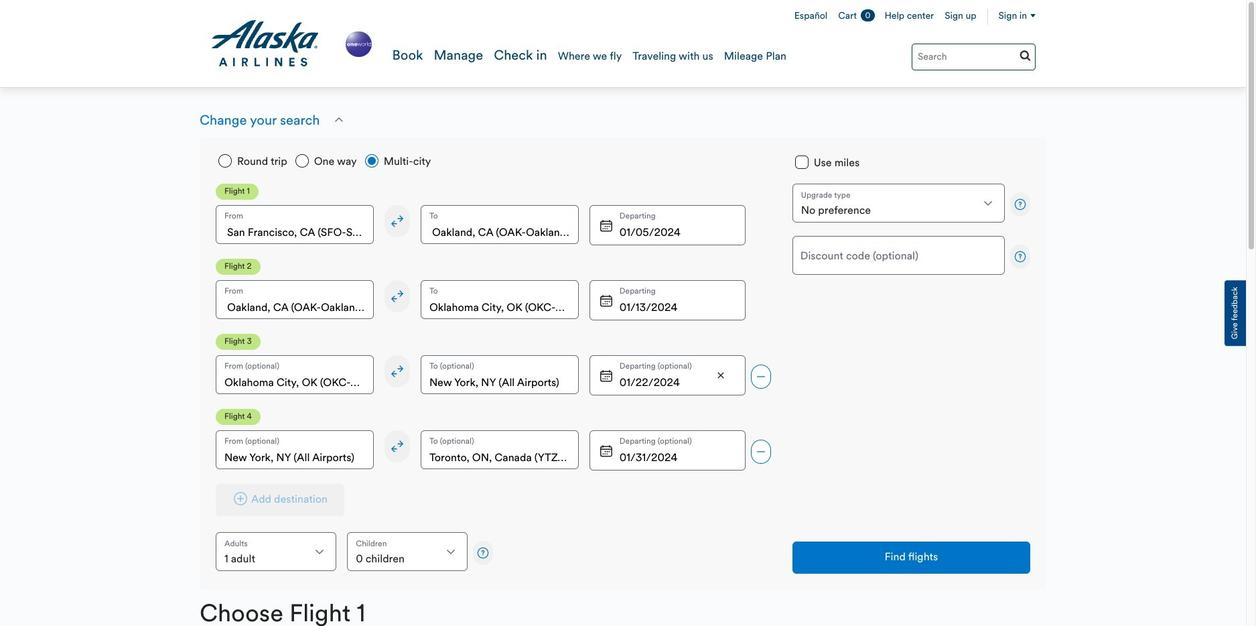 Task type: describe. For each thing, give the bounding box(es) containing it.
search button image
[[1020, 50, 1032, 61]]

alaska airlines logo image
[[211, 20, 320, 67]]



Task type: locate. For each thing, give the bounding box(es) containing it.
oneworld logo image
[[343, 28, 374, 60]]

dialog
[[1247, 0, 1257, 626], [1247, 0, 1257, 626], [1247, 0, 1257, 626], [1247, 0, 1257, 626], [1247, 0, 1257, 626], [1247, 0, 1257, 626]]

Search text field
[[912, 44, 1036, 70]]

header nav bar navigation
[[0, 0, 1247, 88]]



Task type: vqa. For each thing, say whether or not it's contained in the screenshot.
cell
no



